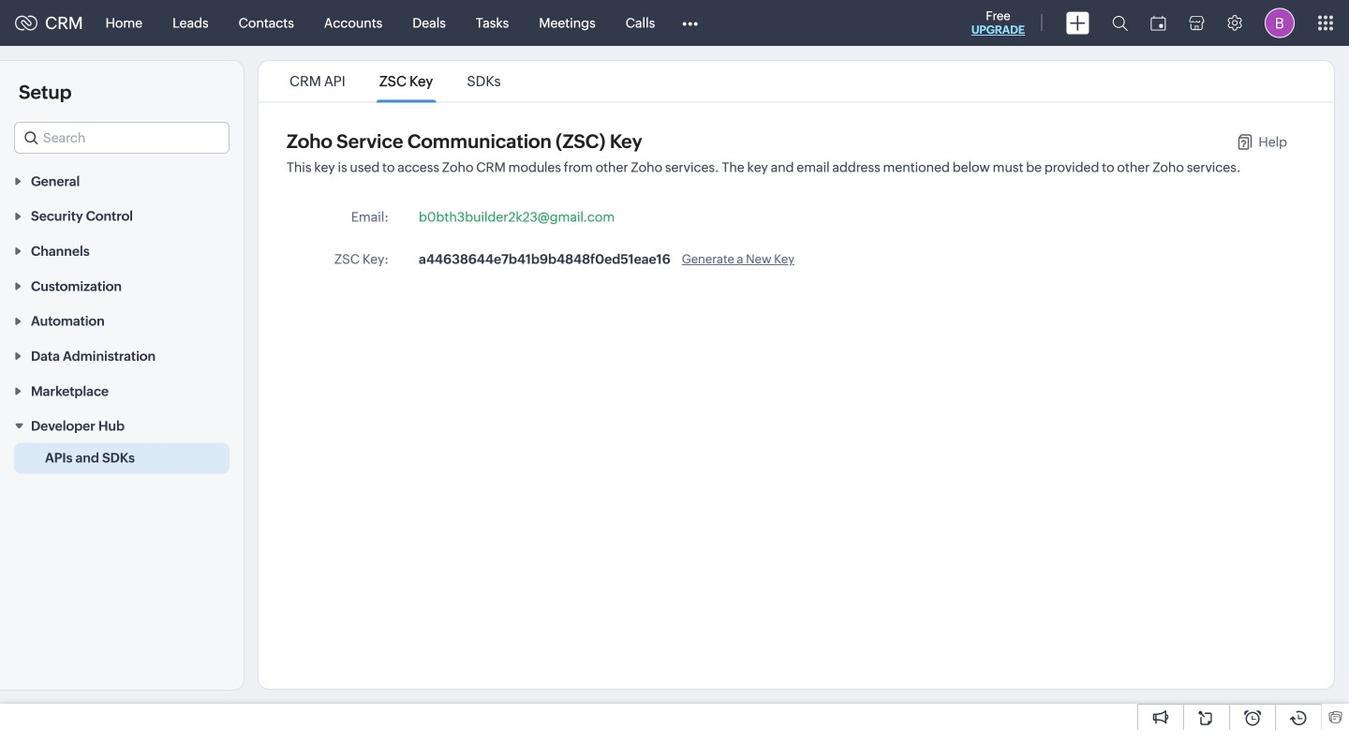 Task type: describe. For each thing, give the bounding box(es) containing it.
search element
[[1101, 0, 1140, 46]]

Other Modules field
[[670, 8, 711, 38]]

profile element
[[1254, 0, 1306, 45]]

Search text field
[[15, 123, 229, 153]]

create menu image
[[1067, 12, 1090, 34]]

calendar image
[[1151, 15, 1167, 30]]



Task type: vqa. For each thing, say whether or not it's contained in the screenshot.
Profile element
yes



Task type: locate. For each thing, give the bounding box(es) containing it.
logo image
[[15, 15, 37, 30]]

profile image
[[1265, 8, 1295, 38]]

create menu element
[[1055, 0, 1101, 45]]

None field
[[14, 122, 230, 154]]

search image
[[1112, 15, 1128, 31]]

list
[[273, 61, 518, 102]]

region
[[0, 443, 244, 474]]



